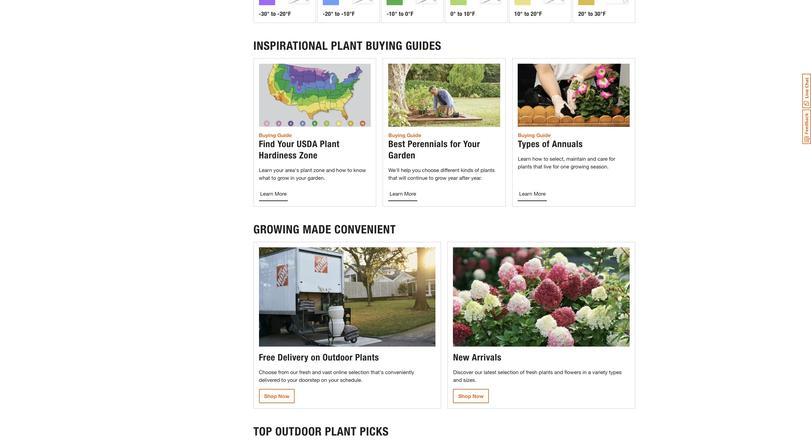 Task type: vqa. For each thing, say whether or not it's contained in the screenshot.
Store : (703)737-0255
no



Task type: describe. For each thing, give the bounding box(es) containing it.
for inside buying guide best perennials for your garden
[[450, 139, 461, 150]]

free delivery on outdoor plants
[[259, 352, 379, 363]]

buying for best perennials for your garden
[[389, 132, 405, 138]]

buying guide find your usda plant hardiness zone
[[259, 132, 340, 161]]

perennials
[[408, 139, 448, 150]]

1 20° from the left
[[325, 10, 334, 17]]

image for 20° to 30°f image
[[579, 0, 630, 5]]

to down image for -20° to -10°f
[[335, 10, 340, 17]]

and inside the "choose from our fresh and vast online selection that's conveniently delivered to your doorstep on your schedule."
[[312, 369, 321, 376]]

more for garden
[[404, 191, 416, 197]]

learn more for garden
[[390, 191, 416, 197]]

0° to 10°f
[[451, 10, 475, 17]]

after
[[459, 175, 470, 181]]

that inside learn how to select, maintain and care for plants that live for one growing season.
[[534, 163, 543, 170]]

selection inside discover our latest selection of fresh plants and flowers in a variety types and sizes.
[[498, 369, 519, 376]]

image for find your usda plant hardiness zone image
[[259, 64, 371, 127]]

10° to 20°f
[[515, 10, 542, 17]]

image for types of annuals image
[[518, 64, 630, 127]]

your left the area's
[[274, 167, 284, 173]]

learn how to select, maintain and care for plants that live for one growing season.
[[518, 156, 615, 170]]

-30° to -20°f link
[[254, 0, 316, 23]]

doorstep
[[299, 377, 320, 383]]

how inside learn your area's plant zone and how to know what to grow in your garden.
[[336, 167, 346, 173]]

3 learn more from the left
[[519, 191, 546, 197]]

garden
[[389, 150, 416, 161]]

2 10° from the left
[[515, 10, 523, 17]]

in inside discover our latest selection of fresh plants and flowers in a variety types and sizes.
[[583, 369, 587, 376]]

buying for types of annuals
[[518, 132, 535, 138]]

shop now for delivery
[[264, 393, 290, 400]]

fresh inside discover our latest selection of fresh plants and flowers in a variety types and sizes.
[[526, 369, 538, 376]]

a
[[588, 369, 591, 376]]

delivery
[[278, 352, 309, 363]]

picks
[[360, 425, 389, 439]]

on inside the "choose from our fresh and vast online selection that's conveniently delivered to your doorstep on your schedule."
[[321, 377, 327, 383]]

buying for find your usda plant hardiness zone
[[259, 132, 276, 138]]

- for -10° to 0°f
[[387, 10, 389, 17]]

top
[[253, 425, 272, 439]]

feedback link image
[[803, 109, 811, 144]]

year.
[[471, 175, 482, 181]]

guide for of
[[536, 132, 551, 138]]

from
[[278, 369, 289, 376]]

- for -30° to -20°f
[[259, 10, 261, 17]]

your down plant
[[296, 175, 306, 181]]

now for arrivals
[[473, 393, 484, 400]]

-30° to -20°f
[[259, 10, 291, 17]]

your inside buying guide best perennials for your garden
[[463, 139, 480, 150]]

of inside we'll help you choose different kinds of plants that will continue to grow year after year.
[[475, 167, 479, 173]]

image for -10° to 0°f image
[[387, 0, 438, 5]]

- for -20° to -10°f
[[323, 10, 325, 17]]

grow inside learn your area's plant zone and how to know what to grow in your garden.
[[278, 175, 289, 181]]

that's
[[371, 369, 384, 376]]

20° to 30°f
[[579, 10, 606, 17]]

area's
[[285, 167, 299, 173]]

plant inside buying guide find your usda plant hardiness zone
[[320, 139, 340, 150]]

-10° to 0°f link
[[382, 0, 444, 23]]

buying guide best perennials for your garden
[[389, 132, 480, 161]]

garden.
[[308, 175, 325, 181]]

0°f
[[405, 10, 414, 17]]

20° to 30°f link
[[573, 0, 635, 23]]

-20° to -10°f
[[323, 10, 355, 17]]

growing
[[253, 223, 300, 237]]

-10° to 0°f
[[387, 10, 414, 17]]

30°f
[[595, 10, 606, 17]]

usda
[[297, 139, 318, 150]]

vast
[[322, 369, 332, 376]]

we'll
[[389, 167, 400, 173]]

shop now link for delivery
[[259, 390, 295, 404]]

choose
[[259, 369, 277, 376]]

of inside discover our latest selection of fresh plants and flowers in a variety types and sizes.
[[520, 369, 525, 376]]

3 learn more link from the left
[[518, 187, 547, 201]]

delivered
[[259, 377, 280, 383]]

we'll help you choose different kinds of plants that will continue to grow year after year.
[[389, 167, 495, 181]]

growing made convenient
[[253, 223, 396, 237]]

select,
[[550, 156, 565, 162]]

3 more from the left
[[534, 191, 546, 197]]

learn inside learn how to select, maintain and care for plants that live for one growing season.
[[518, 156, 531, 162]]

online
[[333, 369, 347, 376]]

kinds
[[461, 167, 473, 173]]

to right what
[[272, 175, 276, 181]]

learn for types of annuals
[[519, 191, 533, 197]]

learn more link for garden
[[389, 187, 418, 201]]

more for hardiness
[[275, 191, 287, 197]]

choose from our fresh and vast online selection that's conveniently delivered to your doorstep on your schedule.
[[259, 369, 414, 383]]

season.
[[591, 163, 609, 170]]

learn more for hardiness
[[260, 191, 287, 197]]

inspirational plant buying guides
[[253, 39, 442, 53]]

your down from
[[287, 377, 298, 383]]

0 horizontal spatial on
[[311, 352, 320, 363]]

continue
[[408, 175, 428, 181]]

top outdoor plant picks
[[253, 425, 389, 439]]

maintain
[[567, 156, 586, 162]]

discover our latest selection of fresh plants and flowers in a variety types and sizes.
[[453, 369, 622, 383]]

in inside learn your area's plant zone and how to know what to grow in your garden.
[[291, 175, 295, 181]]

best
[[389, 139, 405, 150]]

learn for best perennials for your garden
[[390, 191, 403, 197]]

free
[[259, 352, 275, 363]]

zone
[[299, 150, 318, 161]]

1 10°f from the left
[[344, 10, 355, 17]]

image for 10° to 20°f image
[[515, 0, 566, 5]]



Task type: locate. For each thing, give the bounding box(es) containing it.
0° to 10°f link
[[446, 0, 507, 23]]

image for -20° to -10°f image
[[323, 0, 374, 5]]

1 10° from the left
[[389, 10, 397, 17]]

selection right latest
[[498, 369, 519, 376]]

shop for new
[[458, 393, 471, 400]]

0 horizontal spatial now
[[278, 393, 290, 400]]

2 shop now from the left
[[458, 393, 484, 400]]

know
[[354, 167, 366, 173]]

to down "choose"
[[429, 175, 434, 181]]

that
[[534, 163, 543, 170], [389, 175, 397, 181]]

0 horizontal spatial for
[[450, 139, 461, 150]]

and up doorstep
[[312, 369, 321, 376]]

that left live
[[534, 163, 543, 170]]

fresh inside the "choose from our fresh and vast online selection that's conveniently delivered to your doorstep on your schedule."
[[299, 369, 311, 376]]

guide inside buying guide best perennials for your garden
[[407, 132, 421, 138]]

shop for free
[[264, 393, 277, 400]]

1 horizontal spatial more
[[404, 191, 416, 197]]

find
[[259, 139, 275, 150]]

0 horizontal spatial guide
[[277, 132, 292, 138]]

buying
[[366, 39, 403, 53], [259, 132, 276, 138], [389, 132, 405, 138], [518, 132, 535, 138]]

1 vertical spatial plant
[[320, 139, 340, 150]]

2 horizontal spatial learn more
[[519, 191, 546, 197]]

grow inside we'll help you choose different kinds of plants that will continue to grow year after year.
[[435, 175, 447, 181]]

2 vertical spatial plant
[[325, 425, 357, 439]]

more down live
[[534, 191, 546, 197]]

guide inside buying guide find your usda plant hardiness zone
[[277, 132, 292, 138]]

of right latest
[[520, 369, 525, 376]]

0 horizontal spatial 10°
[[389, 10, 397, 17]]

of right types
[[542, 139, 550, 150]]

selection up schedule.
[[349, 369, 369, 376]]

3 - from the left
[[323, 10, 325, 17]]

learn more down live
[[519, 191, 546, 197]]

to inside learn how to select, maintain and care for plants that live for one growing season.
[[544, 156, 548, 162]]

1 horizontal spatial our
[[475, 369, 483, 376]]

20° down image for -20° to -10°f
[[325, 10, 334, 17]]

will
[[399, 175, 406, 181]]

shop down 'delivered'
[[264, 393, 277, 400]]

2 horizontal spatial learn more link
[[518, 187, 547, 201]]

2 horizontal spatial plants
[[539, 369, 553, 376]]

2 vertical spatial for
[[553, 163, 559, 170]]

1 horizontal spatial shop now link
[[453, 390, 489, 404]]

buying inside "buying guide types of annuals"
[[518, 132, 535, 138]]

of
[[542, 139, 550, 150], [475, 167, 479, 173], [520, 369, 525, 376]]

learn more link down the will
[[389, 187, 418, 201]]

learn more down what
[[260, 191, 287, 197]]

learn more
[[260, 191, 287, 197], [390, 191, 416, 197], [519, 191, 546, 197]]

to down from
[[281, 377, 286, 383]]

2 horizontal spatial more
[[534, 191, 546, 197]]

that down we'll
[[389, 175, 397, 181]]

10° to 20°f link
[[509, 0, 571, 23]]

guides
[[406, 39, 442, 53]]

2 - from the left
[[278, 10, 280, 17]]

-
[[259, 10, 261, 17], [278, 10, 280, 17], [323, 10, 325, 17], [341, 10, 344, 17], [387, 10, 389, 17]]

2 10°f from the left
[[464, 10, 475, 17]]

guide up perennials
[[407, 132, 421, 138]]

for right care
[[609, 156, 615, 162]]

0 horizontal spatial in
[[291, 175, 295, 181]]

learn your area's plant zone and how to know what to grow in your garden.
[[259, 167, 366, 181]]

0 horizontal spatial selection
[[349, 369, 369, 376]]

plants inside learn how to select, maintain and care for plants that live for one growing season.
[[518, 163, 532, 170]]

2 horizontal spatial guide
[[536, 132, 551, 138]]

20°f
[[280, 10, 291, 17], [531, 10, 542, 17]]

0 horizontal spatial 20°f
[[280, 10, 291, 17]]

2 our from the left
[[475, 369, 483, 376]]

1 grow from the left
[[278, 175, 289, 181]]

to right 0° at the right of page
[[458, 10, 462, 17]]

10°f down image for -20° to -10°f
[[344, 10, 355, 17]]

1 learn more link from the left
[[259, 187, 288, 201]]

live chat image
[[803, 74, 811, 109]]

your up kinds
[[463, 139, 480, 150]]

0 horizontal spatial outdoor
[[275, 425, 322, 439]]

schedule.
[[340, 377, 363, 383]]

0 horizontal spatial learn more
[[260, 191, 287, 197]]

1 selection from the left
[[349, 369, 369, 376]]

2 shop from the left
[[458, 393, 471, 400]]

our inside the "choose from our fresh and vast online selection that's conveniently delivered to your doorstep on your schedule."
[[290, 369, 298, 376]]

to right 30° in the top left of the page
[[271, 10, 276, 17]]

0 horizontal spatial more
[[275, 191, 287, 197]]

1 horizontal spatial 20°f
[[531, 10, 542, 17]]

and left flowers
[[555, 369, 563, 376]]

your inside buying guide find your usda plant hardiness zone
[[278, 139, 294, 150]]

3 guide from the left
[[536, 132, 551, 138]]

2 now from the left
[[473, 393, 484, 400]]

image for new arrivals image
[[453, 248, 630, 347]]

sizes.
[[463, 377, 477, 383]]

1 horizontal spatial your
[[463, 139, 480, 150]]

selection inside the "choose from our fresh and vast online selection that's conveniently delivered to your doorstep on your schedule."
[[349, 369, 369, 376]]

2 vertical spatial of
[[520, 369, 525, 376]]

1 vertical spatial that
[[389, 175, 397, 181]]

2 selection from the left
[[498, 369, 519, 376]]

how
[[533, 156, 542, 162], [336, 167, 346, 173]]

2 fresh from the left
[[526, 369, 538, 376]]

that inside we'll help you choose different kinds of plants that will continue to grow year after year.
[[389, 175, 397, 181]]

1 horizontal spatial grow
[[435, 175, 447, 181]]

10°f inside "link"
[[464, 10, 475, 17]]

-20° to -10°f link
[[318, 0, 380, 23]]

new arrivals
[[453, 352, 502, 363]]

0 vertical spatial outdoor
[[323, 352, 353, 363]]

1 horizontal spatial 20°
[[579, 10, 587, 17]]

2 learn more link from the left
[[389, 187, 418, 201]]

types
[[518, 139, 540, 150]]

plants left flowers
[[539, 369, 553, 376]]

to left the 30°f
[[588, 10, 593, 17]]

1 fresh from the left
[[299, 369, 311, 376]]

our inside discover our latest selection of fresh plants and flowers in a variety types and sizes.
[[475, 369, 483, 376]]

choose
[[422, 167, 439, 173]]

1 vertical spatial for
[[609, 156, 615, 162]]

1 horizontal spatial guide
[[407, 132, 421, 138]]

year
[[448, 175, 458, 181]]

2 horizontal spatial of
[[542, 139, 550, 150]]

20°
[[325, 10, 334, 17], [579, 10, 587, 17]]

1 shop now from the left
[[264, 393, 290, 400]]

shop now
[[264, 393, 290, 400], [458, 393, 484, 400]]

2 20° from the left
[[579, 10, 587, 17]]

1 vertical spatial how
[[336, 167, 346, 173]]

to
[[271, 10, 276, 17], [335, 10, 340, 17], [399, 10, 404, 17], [458, 10, 462, 17], [525, 10, 529, 17], [588, 10, 593, 17], [544, 156, 548, 162], [348, 167, 352, 173], [272, 175, 276, 181], [429, 175, 434, 181], [281, 377, 286, 383]]

guide up types
[[536, 132, 551, 138]]

10°f down image for 0° to 10°f
[[464, 10, 475, 17]]

20° left the 30°f
[[579, 10, 587, 17]]

image for -30° to -20°f image
[[259, 0, 311, 5]]

made
[[303, 223, 331, 237]]

shop down 'sizes.'
[[458, 393, 471, 400]]

1 more from the left
[[275, 191, 287, 197]]

grow
[[278, 175, 289, 181], [435, 175, 447, 181]]

annuals
[[552, 139, 583, 150]]

how down types
[[533, 156, 542, 162]]

convenient
[[335, 223, 396, 237]]

0 vertical spatial for
[[450, 139, 461, 150]]

1 now from the left
[[278, 393, 290, 400]]

1 20°f from the left
[[280, 10, 291, 17]]

guide up hardiness
[[277, 132, 292, 138]]

learn more link for hardiness
[[259, 187, 288, 201]]

shop now link for arrivals
[[453, 390, 489, 404]]

1 horizontal spatial learn more link
[[389, 187, 418, 201]]

shop now for arrivals
[[458, 393, 484, 400]]

buying guide types of annuals
[[518, 132, 583, 150]]

arrivals
[[472, 352, 502, 363]]

one
[[561, 163, 569, 170]]

guide
[[277, 132, 292, 138], [407, 132, 421, 138], [536, 132, 551, 138]]

flowers
[[565, 369, 581, 376]]

0 vertical spatial how
[[533, 156, 542, 162]]

on
[[311, 352, 320, 363], [321, 377, 327, 383]]

plant
[[301, 167, 312, 173]]

your
[[274, 167, 284, 173], [296, 175, 306, 181], [287, 377, 298, 383], [329, 377, 339, 383]]

0 vertical spatial on
[[311, 352, 320, 363]]

types
[[609, 369, 622, 376]]

learn
[[518, 156, 531, 162], [259, 167, 272, 173], [260, 191, 273, 197], [390, 191, 403, 197], [519, 191, 533, 197]]

30°
[[261, 10, 270, 17]]

fresh
[[299, 369, 311, 376], [526, 369, 538, 376]]

1 horizontal spatial for
[[553, 163, 559, 170]]

20°f down image for 10° to 20°f
[[531, 10, 542, 17]]

10° left 0°f
[[389, 10, 397, 17]]

1 our from the left
[[290, 369, 298, 376]]

1 horizontal spatial 10°
[[515, 10, 523, 17]]

5 - from the left
[[387, 10, 389, 17]]

of up year.
[[475, 167, 479, 173]]

0 vertical spatial in
[[291, 175, 295, 181]]

our left latest
[[475, 369, 483, 376]]

0 horizontal spatial plants
[[481, 167, 495, 173]]

on down vast
[[321, 377, 327, 383]]

1 horizontal spatial learn more
[[390, 191, 416, 197]]

0 horizontal spatial our
[[290, 369, 298, 376]]

buying inside buying guide find your usda plant hardiness zone
[[259, 132, 276, 138]]

learn more link down live
[[518, 187, 547, 201]]

2 learn more from the left
[[390, 191, 416, 197]]

0 horizontal spatial that
[[389, 175, 397, 181]]

now for delivery
[[278, 393, 290, 400]]

1 shop from the left
[[264, 393, 277, 400]]

4 - from the left
[[341, 10, 344, 17]]

zone
[[314, 167, 325, 173]]

shop now down 'sizes.'
[[458, 393, 484, 400]]

our
[[290, 369, 298, 376], [475, 369, 483, 376]]

1 horizontal spatial now
[[473, 393, 484, 400]]

selection
[[349, 369, 369, 376], [498, 369, 519, 376]]

to up live
[[544, 156, 548, 162]]

20°f inside -30° to -20°f link
[[280, 10, 291, 17]]

latest
[[484, 369, 497, 376]]

1 horizontal spatial that
[[534, 163, 543, 170]]

your down vast
[[329, 377, 339, 383]]

in down the area's
[[291, 175, 295, 181]]

shop
[[264, 393, 277, 400], [458, 393, 471, 400]]

what
[[259, 175, 270, 181]]

0 horizontal spatial 10°f
[[344, 10, 355, 17]]

1 your from the left
[[278, 139, 294, 150]]

inspirational
[[253, 39, 328, 53]]

plants up year.
[[481, 167, 495, 173]]

1 horizontal spatial fresh
[[526, 369, 538, 376]]

and inside learn your area's plant zone and how to know what to grow in your garden.
[[326, 167, 335, 173]]

1 horizontal spatial plants
[[518, 163, 532, 170]]

shop now link down 'delivered'
[[259, 390, 295, 404]]

learn for find your usda plant hardiness zone
[[260, 191, 273, 197]]

to down image for 10° to 20°f
[[525, 10, 529, 17]]

and down discover
[[453, 377, 462, 383]]

1 horizontal spatial selection
[[498, 369, 519, 376]]

in left a
[[583, 369, 587, 376]]

to inside we'll help you choose different kinds of plants that will continue to grow year after year.
[[429, 175, 434, 181]]

now down 'sizes.'
[[473, 393, 484, 400]]

plants
[[355, 352, 379, 363]]

0 horizontal spatial your
[[278, 139, 294, 150]]

you
[[412, 167, 421, 173]]

1 horizontal spatial in
[[583, 369, 587, 376]]

and inside learn how to select, maintain and care for plants that live for one growing season.
[[588, 156, 596, 162]]

1 horizontal spatial how
[[533, 156, 542, 162]]

shop now link down 'sizes.'
[[453, 390, 489, 404]]

your up hardiness
[[278, 139, 294, 150]]

new
[[453, 352, 470, 363]]

2 your from the left
[[463, 139, 480, 150]]

1 shop now link from the left
[[259, 390, 295, 404]]

learn more link down what
[[259, 187, 288, 201]]

0 horizontal spatial how
[[336, 167, 346, 173]]

guide inside "buying guide types of annuals"
[[536, 132, 551, 138]]

guide for your
[[277, 132, 292, 138]]

1 guide from the left
[[277, 132, 292, 138]]

learn more down the will
[[390, 191, 416, 197]]

to inside "link"
[[458, 10, 462, 17]]

20°f inside 10° to 20°f link
[[531, 10, 542, 17]]

for down select,
[[553, 163, 559, 170]]

buying inside buying guide best perennials for your garden
[[389, 132, 405, 138]]

and left care
[[588, 156, 596, 162]]

1 horizontal spatial on
[[321, 377, 327, 383]]

1 horizontal spatial shop
[[458, 393, 471, 400]]

plants
[[518, 163, 532, 170], [481, 167, 495, 173], [539, 369, 553, 376]]

0 horizontal spatial 20°
[[325, 10, 334, 17]]

on right delivery
[[311, 352, 320, 363]]

grow down the area's
[[278, 175, 289, 181]]

help
[[401, 167, 411, 173]]

1 vertical spatial outdoor
[[275, 425, 322, 439]]

for up different
[[450, 139, 461, 150]]

1 vertical spatial of
[[475, 167, 479, 173]]

image for free delivery on outdoor plants image
[[259, 248, 436, 347]]

plants inside discover our latest selection of fresh plants and flowers in a variety types and sizes.
[[539, 369, 553, 376]]

10° down image for 10° to 20°f
[[515, 10, 523, 17]]

to inside the "choose from our fresh and vast online selection that's conveniently delivered to your doorstep on your schedule."
[[281, 377, 286, 383]]

1 horizontal spatial of
[[520, 369, 525, 376]]

1 vertical spatial in
[[583, 369, 587, 376]]

discover
[[453, 369, 474, 376]]

more down the area's
[[275, 191, 287, 197]]

now down 'delivered'
[[278, 393, 290, 400]]

our right from
[[290, 369, 298, 376]]

2 more from the left
[[404, 191, 416, 197]]

growing
[[571, 163, 589, 170]]

0 horizontal spatial grow
[[278, 175, 289, 181]]

1 horizontal spatial outdoor
[[323, 352, 353, 363]]

plants left live
[[518, 163, 532, 170]]

how inside learn how to select, maintain and care for plants that live for one growing season.
[[533, 156, 542, 162]]

and
[[588, 156, 596, 162], [326, 167, 335, 173], [312, 369, 321, 376], [555, 369, 563, 376], [453, 377, 462, 383]]

learn inside learn your area's plant zone and how to know what to grow in your garden.
[[259, 167, 272, 173]]

variety
[[593, 369, 608, 376]]

live
[[544, 163, 552, 170]]

in
[[291, 175, 295, 181], [583, 369, 587, 376]]

image for best perennials for your garden image
[[389, 64, 501, 127]]

how left know
[[336, 167, 346, 173]]

hardiness
[[259, 150, 297, 161]]

0 vertical spatial of
[[542, 139, 550, 150]]

grow down different
[[435, 175, 447, 181]]

conveniently
[[385, 369, 414, 376]]

1 horizontal spatial shop now
[[458, 393, 484, 400]]

different
[[441, 167, 460, 173]]

plants inside we'll help you choose different kinds of plants that will continue to grow year after year.
[[481, 167, 495, 173]]

0 horizontal spatial learn more link
[[259, 187, 288, 201]]

0 horizontal spatial shop
[[264, 393, 277, 400]]

more down continue
[[404, 191, 416, 197]]

shop now down 'delivered'
[[264, 393, 290, 400]]

2 shop now link from the left
[[453, 390, 489, 404]]

1 vertical spatial on
[[321, 377, 327, 383]]

0 horizontal spatial of
[[475, 167, 479, 173]]

1 horizontal spatial 10°f
[[464, 10, 475, 17]]

guide for perennials
[[407, 132, 421, 138]]

image for 0° to 10°f image
[[451, 0, 502, 5]]

0°
[[451, 10, 456, 17]]

more
[[275, 191, 287, 197], [404, 191, 416, 197], [534, 191, 546, 197]]

0 horizontal spatial shop now link
[[259, 390, 295, 404]]

0 horizontal spatial shop now
[[264, 393, 290, 400]]

10°
[[389, 10, 397, 17], [515, 10, 523, 17]]

0 horizontal spatial fresh
[[299, 369, 311, 376]]

1 - from the left
[[259, 10, 261, 17]]

2 20°f from the left
[[531, 10, 542, 17]]

and right zone
[[326, 167, 335, 173]]

2 horizontal spatial for
[[609, 156, 615, 162]]

20°f down image for -30° to -20°f
[[280, 10, 291, 17]]

outdoor
[[323, 352, 353, 363], [275, 425, 322, 439]]

0 vertical spatial that
[[534, 163, 543, 170]]

to left know
[[348, 167, 352, 173]]

2 grow from the left
[[435, 175, 447, 181]]

to left 0°f
[[399, 10, 404, 17]]

1 learn more from the left
[[260, 191, 287, 197]]

care
[[598, 156, 608, 162]]

2 guide from the left
[[407, 132, 421, 138]]

0 vertical spatial plant
[[331, 39, 363, 53]]

of inside "buying guide types of annuals"
[[542, 139, 550, 150]]



